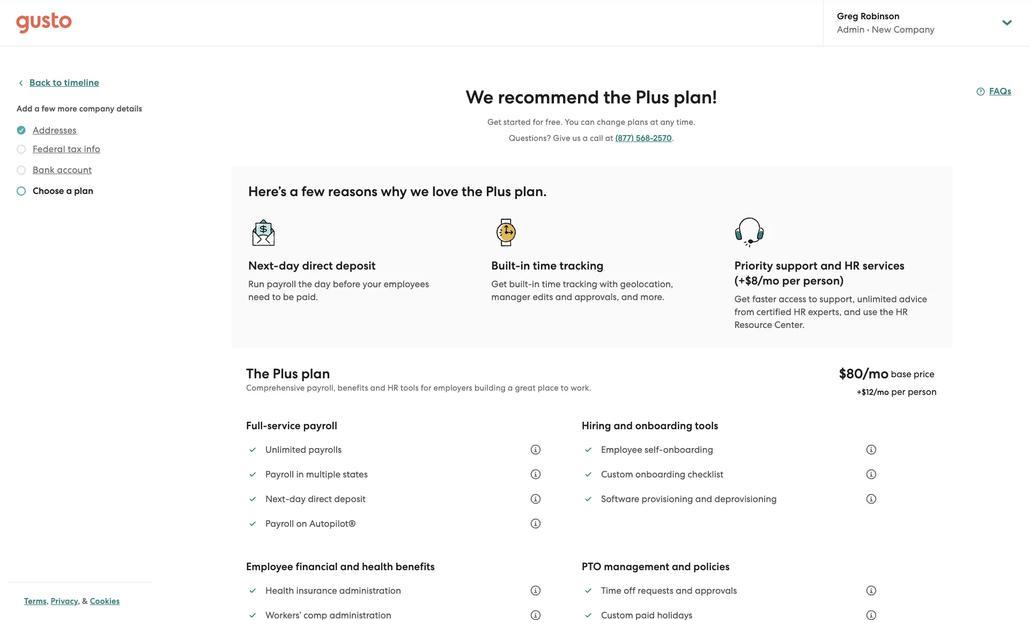 Task type: locate. For each thing, give the bounding box(es) containing it.
in up built-
[[521, 259, 530, 273]]

check image
[[17, 166, 26, 175], [17, 187, 26, 196]]

1 horizontal spatial plus
[[486, 183, 511, 200]]

terms link
[[24, 597, 46, 607]]

love
[[432, 183, 459, 200]]

next- up payroll on autopilot®
[[266, 494, 290, 505]]

0 vertical spatial tools
[[401, 384, 419, 393]]

provisioning
[[642, 494, 693, 505]]

tools up checklist
[[695, 420, 719, 432]]

deposit up before
[[336, 259, 376, 273]]

for inside the plus plan comprehensive payroll, benefits and hr tools for employers building a great place to work.
[[421, 384, 432, 393]]

edits
[[533, 292, 553, 303]]

in left multiple
[[296, 469, 304, 480]]

tools left employers
[[401, 384, 419, 393]]

per down support
[[783, 274, 801, 288]]

insurance
[[296, 586, 337, 597]]

1 vertical spatial payroll
[[303, 420, 337, 432]]

/mo inside +$ 12 /mo per person
[[874, 388, 889, 397]]

, left &
[[78, 597, 80, 607]]

employee up health
[[246, 561, 293, 574]]

few
[[42, 104, 56, 114], [302, 183, 325, 200]]

the down unlimited
[[880, 307, 894, 318]]

2 vertical spatial plus
[[273, 366, 298, 382]]

the inside get faster access to support, unlimited advice from certified hr experts, and use the hr resource center.
[[880, 307, 894, 318]]

1 vertical spatial onboarding
[[663, 445, 714, 456]]

get inside get built-in time tracking with geolocation, manager edits and approvals, and more.
[[492, 279, 507, 290]]

1 horizontal spatial list
[[582, 438, 883, 511]]

and inside the plus plan comprehensive payroll, benefits and hr tools for employers building a great place to work.
[[370, 384, 386, 393]]

few left reasons
[[302, 183, 325, 200]]

the inside run payroll the day before your employees need to be paid.
[[298, 279, 312, 290]]

0 horizontal spatial list
[[246, 438, 548, 536]]

plan inside the plus plan comprehensive payroll, benefits and hr tools for employers building a great place to work.
[[301, 366, 330, 382]]

employers
[[434, 384, 473, 393]]

check image left choose in the top left of the page
[[17, 187, 26, 196]]

0 vertical spatial plus
[[636, 86, 670, 108]]

list for hiring and onboarding tools
[[582, 438, 883, 511]]

in up edits
[[532, 279, 540, 290]]

onboarding
[[636, 420, 693, 432], [663, 445, 714, 456], [636, 469, 686, 480]]

be
[[283, 292, 294, 303]]

hr inside the plus plan comprehensive payroll, benefits and hr tools for employers building a great place to work.
[[388, 384, 398, 393]]

tracking
[[560, 259, 604, 273], [563, 279, 598, 290]]

faster
[[753, 294, 777, 305]]

0 vertical spatial payroll
[[266, 469, 294, 480]]

employees
[[384, 279, 429, 290]]

administration
[[339, 586, 401, 597]]

and
[[821, 259, 842, 273], [556, 292, 572, 303], [622, 292, 638, 303], [844, 307, 861, 318], [370, 384, 386, 393], [614, 420, 633, 432], [696, 494, 713, 505], [340, 561, 360, 574], [672, 561, 691, 574], [676, 586, 693, 597]]

payroll,
[[307, 384, 336, 393]]

company
[[79, 104, 115, 114]]

2 horizontal spatial plus
[[636, 86, 670, 108]]

&
[[82, 597, 88, 607]]

plan inside list
[[74, 186, 93, 197]]

0 vertical spatial in
[[521, 259, 530, 273]]

2 , from the left
[[78, 597, 80, 607]]

plus inside the plus plan comprehensive payroll, benefits and hr tools for employers building a great place to work.
[[273, 366, 298, 382]]

per
[[783, 274, 801, 288], [892, 387, 906, 398]]

get up the from
[[735, 294, 750, 305]]

for left employers
[[421, 384, 432, 393]]

1 vertical spatial in
[[532, 279, 540, 290]]

service
[[267, 420, 301, 432]]

benefits up the health insurance administration list
[[396, 561, 435, 574]]

plus up comprehensive
[[273, 366, 298, 382]]

bank account button
[[33, 164, 92, 176]]

cookies button
[[90, 595, 120, 608]]

back to timeline
[[30, 77, 99, 89]]

addresses
[[33, 125, 77, 136]]

hr inside "priority support and hr services (+$8/mo per person)"
[[845, 259, 860, 273]]

1 vertical spatial day
[[315, 279, 331, 290]]

at right call
[[606, 134, 614, 143]]

0 vertical spatial plan
[[74, 186, 93, 197]]

plan down account
[[74, 186, 93, 197]]

568-
[[636, 134, 653, 143]]

payroll up be on the top left of page
[[267, 279, 296, 290]]

us
[[573, 134, 581, 143]]

get left started
[[488, 117, 502, 127]]

onboarding down employee self-onboarding at the bottom
[[636, 469, 686, 480]]

the right love
[[462, 183, 483, 200]]

plan for a
[[74, 186, 93, 197]]

faqs button
[[977, 85, 1012, 98]]

0 horizontal spatial benefits
[[338, 384, 368, 393]]

the
[[604, 86, 632, 108], [462, 183, 483, 200], [298, 279, 312, 290], [880, 307, 894, 318]]

0 horizontal spatial few
[[42, 104, 56, 114]]

change
[[597, 117, 626, 127]]

priority
[[735, 259, 773, 273]]

deposit down states
[[334, 494, 366, 505]]

employee up "custom"
[[601, 445, 643, 456]]

next-day direct deposit up paid.
[[248, 259, 376, 273]]

time
[[533, 259, 557, 273], [542, 279, 561, 290]]

0 vertical spatial benefits
[[338, 384, 368, 393]]

list
[[246, 438, 548, 536], [582, 438, 883, 511]]

0 horizontal spatial tools
[[401, 384, 419, 393]]

get inside get faster access to support, unlimited advice from certified hr experts, and use the hr resource center.
[[735, 294, 750, 305]]

1 horizontal spatial few
[[302, 183, 325, 200]]

custom onboarding checklist
[[601, 469, 724, 480]]

0 vertical spatial onboarding
[[636, 420, 693, 432]]

1 check image from the top
[[17, 166, 26, 175]]

/mo for 80
[[863, 366, 889, 382]]

get for built-in time tracking
[[492, 279, 507, 290]]

get faster access to support, unlimited advice from certified hr experts, and use the hr resource center.
[[735, 294, 928, 330]]

1 horizontal spatial per
[[892, 387, 906, 398]]

to
[[53, 77, 62, 89], [272, 292, 281, 303], [809, 294, 818, 305], [561, 384, 569, 393]]

onboarding for and
[[636, 420, 693, 432]]

tracking up get built-in time tracking with geolocation, manager edits and approvals, and more.
[[560, 259, 604, 273]]

geolocation,
[[620, 279, 673, 290]]

onboarding up employee self-onboarding at the bottom
[[636, 420, 693, 432]]

1 vertical spatial next-day direct deposit
[[266, 494, 366, 505]]

comprehensive
[[246, 384, 305, 393]]

day
[[279, 259, 300, 273], [315, 279, 331, 290], [290, 494, 306, 505]]

0 horizontal spatial plus
[[273, 366, 298, 382]]

1 horizontal spatial plan
[[301, 366, 330, 382]]

/mo up 12
[[863, 366, 889, 382]]

plan up payroll,
[[301, 366, 330, 382]]

0 vertical spatial payroll
[[267, 279, 296, 290]]

1 horizontal spatial benefits
[[396, 561, 435, 574]]

plus left plan.
[[486, 183, 511, 200]]

the plus plan comprehensive payroll, benefits and hr tools for employers building a great place to work.
[[246, 366, 591, 393]]

a for here's a few reasons why we love the plus plan.
[[290, 183, 298, 200]]

0 vertical spatial few
[[42, 104, 56, 114]]

a
[[34, 104, 40, 114], [583, 134, 588, 143], [290, 183, 298, 200], [66, 186, 72, 197], [508, 384, 513, 393]]

autopilot®
[[309, 519, 356, 530]]

in
[[521, 259, 530, 273], [532, 279, 540, 290], [296, 469, 304, 480]]

at
[[650, 117, 659, 127], [606, 134, 614, 143]]

0 horizontal spatial payroll
[[267, 279, 296, 290]]

direct
[[302, 259, 333, 273], [308, 494, 332, 505]]

plus up 'plans'
[[636, 86, 670, 108]]

0 vertical spatial /mo
[[863, 366, 889, 382]]

payroll
[[266, 469, 294, 480], [266, 519, 294, 530]]

next-day direct deposit down payroll in multiple states
[[266, 494, 366, 505]]

person)
[[803, 274, 844, 288]]

health insurance administration list
[[246, 579, 548, 621]]

0 vertical spatial tracking
[[560, 259, 604, 273]]

0 vertical spatial employee
[[601, 445, 643, 456]]

at left any
[[650, 117, 659, 127]]

1 list from the left
[[246, 438, 548, 536]]

benefits right payroll,
[[338, 384, 368, 393]]

bank account
[[33, 165, 92, 175]]

day inside list
[[290, 494, 306, 505]]

0 vertical spatial per
[[783, 274, 801, 288]]

use
[[863, 307, 878, 318]]

0 vertical spatial check image
[[17, 166, 26, 175]]

1 vertical spatial get
[[492, 279, 507, 290]]

payrolls
[[309, 445, 342, 456]]

12
[[866, 388, 874, 397]]

we recommend the plus plan!
[[466, 86, 717, 108]]

2 payroll from the top
[[266, 519, 294, 530]]

1 vertical spatial /mo
[[874, 388, 889, 397]]

1 vertical spatial time
[[542, 279, 561, 290]]

terms
[[24, 597, 46, 607]]

1 vertical spatial per
[[892, 387, 906, 398]]

0 vertical spatial for
[[533, 117, 544, 127]]

to left be on the top left of page
[[272, 292, 281, 303]]

details
[[117, 104, 142, 114]]

info
[[84, 144, 100, 154]]

and inside get faster access to support, unlimited advice from certified hr experts, and use the hr resource center.
[[844, 307, 861, 318]]

80
[[847, 366, 863, 382]]

and inside "priority support and hr services (+$8/mo per person)"
[[821, 259, 842, 273]]

0 horizontal spatial per
[[783, 274, 801, 288]]

1 vertical spatial tracking
[[563, 279, 598, 290]]

0 horizontal spatial in
[[296, 469, 304, 480]]

1 , from the left
[[46, 597, 49, 607]]

account
[[57, 165, 92, 175]]

per down base
[[892, 387, 906, 398]]

certified
[[757, 307, 792, 318]]

day up "on"
[[290, 494, 306, 505]]

1 horizontal spatial in
[[521, 259, 530, 273]]

2 vertical spatial get
[[735, 294, 750, 305]]

1 vertical spatial direct
[[308, 494, 332, 505]]

software provisioning and deprovisioning
[[601, 494, 777, 505]]

day up be on the top left of page
[[279, 259, 300, 273]]

onboarding up checklist
[[663, 445, 714, 456]]

direct inside list
[[308, 494, 332, 505]]

a for choose a plan
[[66, 186, 72, 197]]

next- up run
[[248, 259, 279, 273]]

1 vertical spatial for
[[421, 384, 432, 393]]

states
[[343, 469, 368, 480]]

few left more
[[42, 104, 56, 114]]

0 vertical spatial at
[[650, 117, 659, 127]]

started
[[504, 117, 531, 127]]

addresses button
[[33, 124, 77, 137]]

payroll down the unlimited at bottom left
[[266, 469, 294, 480]]

tools
[[401, 384, 419, 393], [695, 420, 719, 432]]

recommend
[[498, 86, 599, 108]]

employee for employee self-onboarding
[[601, 445, 643, 456]]

a right us on the top of the page
[[583, 134, 588, 143]]

plans
[[628, 117, 648, 127]]

1 horizontal spatial ,
[[78, 597, 80, 607]]

a right here's
[[290, 183, 298, 200]]

1 payroll from the top
[[266, 469, 294, 480]]

1 vertical spatial plan
[[301, 366, 330, 382]]

2 list from the left
[[582, 438, 883, 511]]

a right choose in the top left of the page
[[66, 186, 72, 197]]

tax
[[68, 144, 82, 154]]

self-
[[645, 445, 663, 456]]

advice
[[900, 294, 928, 305]]

services
[[863, 259, 905, 273]]

payroll up payrolls
[[303, 420, 337, 432]]

list containing employee self-onboarding
[[582, 438, 883, 511]]

payroll left "on"
[[266, 519, 294, 530]]

1 horizontal spatial employee
[[601, 445, 643, 456]]

2 horizontal spatial in
[[532, 279, 540, 290]]

choose a plan list
[[17, 124, 149, 200]]

tracking up approvals,
[[563, 279, 598, 290]]

0 vertical spatial next-day direct deposit
[[248, 259, 376, 273]]

/mo for 12
[[874, 388, 889, 397]]

get up manager
[[492, 279, 507, 290]]

1 vertical spatial payroll
[[266, 519, 294, 530]]

your
[[363, 279, 382, 290]]

2 vertical spatial in
[[296, 469, 304, 480]]

1 horizontal spatial for
[[533, 117, 544, 127]]

to inside button
[[53, 77, 62, 89]]

day up paid.
[[315, 279, 331, 290]]

1 vertical spatial employee
[[246, 561, 293, 574]]

0 horizontal spatial ,
[[46, 597, 49, 607]]

a inside list
[[66, 186, 72, 197]]

2 vertical spatial day
[[290, 494, 306, 505]]

•
[[867, 24, 870, 35]]

1 vertical spatial check image
[[17, 187, 26, 196]]

1 vertical spatial plus
[[486, 183, 511, 200]]

, left privacy
[[46, 597, 49, 607]]

direct up run payroll the day before your employees need to be paid.
[[302, 259, 333, 273]]

priority support and hr services (+$8/mo per person)
[[735, 259, 905, 288]]

check image down check image
[[17, 166, 26, 175]]

the up paid.
[[298, 279, 312, 290]]

employee inside list
[[601, 445, 643, 456]]

payroll for payroll in multiple states
[[266, 469, 294, 480]]

list containing unlimited payrolls
[[246, 438, 548, 536]]

to up the experts,
[[809, 294, 818, 305]]

a left great
[[508, 384, 513, 393]]

a right add
[[34, 104, 40, 114]]

0 horizontal spatial at
[[606, 134, 614, 143]]

to right back
[[53, 77, 62, 89]]

we
[[410, 183, 429, 200]]

/mo down the $ 80 /mo base price
[[874, 388, 889, 397]]

0 horizontal spatial employee
[[246, 561, 293, 574]]

for left free.
[[533, 117, 544, 127]]

with
[[600, 279, 618, 290]]

home image
[[16, 12, 72, 34]]

1 vertical spatial tools
[[695, 420, 719, 432]]

add
[[17, 104, 32, 114]]

1 vertical spatial few
[[302, 183, 325, 200]]

0 horizontal spatial plan
[[74, 186, 93, 197]]

a for add a few more company details
[[34, 104, 40, 114]]

before
[[333, 279, 361, 290]]

0 horizontal spatial for
[[421, 384, 432, 393]]

onboarding for self-
[[663, 445, 714, 456]]

direct down payroll in multiple states
[[308, 494, 332, 505]]

to left work.
[[561, 384, 569, 393]]



Task type: vqa. For each thing, say whether or not it's contained in the screenshot.
Featured
no



Task type: describe. For each thing, give the bounding box(es) containing it.
unlimited payrolls
[[266, 445, 342, 456]]

call
[[590, 134, 603, 143]]

check image
[[17, 145, 26, 154]]

get for priority support and hr services (+$8/mo per person)
[[735, 294, 750, 305]]

more.
[[641, 292, 665, 303]]

back to timeline button
[[17, 77, 99, 90]]

1 horizontal spatial at
[[650, 117, 659, 127]]

company
[[894, 24, 935, 35]]

pto
[[582, 561, 602, 574]]

free.
[[546, 117, 563, 127]]

add a few more company details
[[17, 104, 142, 114]]

more
[[58, 104, 77, 114]]

plan!
[[674, 86, 717, 108]]

person
[[908, 387, 937, 398]]

resource
[[735, 320, 773, 330]]

robinson
[[861, 11, 900, 22]]

0 vertical spatial get
[[488, 117, 502, 127]]

(877) 568-2570 link
[[616, 134, 672, 143]]

payroll for payroll on autopilot®
[[266, 519, 294, 530]]

built-in time tracking
[[492, 259, 604, 273]]

from
[[735, 307, 755, 318]]

give
[[553, 134, 571, 143]]

federal tax info
[[33, 144, 100, 154]]

in for built-in time tracking
[[521, 259, 530, 273]]

day inside run payroll the day before your employees need to be paid.
[[315, 279, 331, 290]]

few for reasons
[[302, 183, 325, 200]]

list for full-service payroll
[[246, 438, 548, 536]]

privacy link
[[51, 597, 78, 607]]

+$ 12 /mo per person
[[857, 387, 937, 398]]

to inside the plus plan comprehensive payroll, benefits and hr tools for employers building a great place to work.
[[561, 384, 569, 393]]

time inside get built-in time tracking with geolocation, manager edits and approvals, and more.
[[542, 279, 561, 290]]

plan for plus
[[301, 366, 330, 382]]

0 vertical spatial deposit
[[336, 259, 376, 273]]

unlimited
[[266, 445, 306, 456]]

run
[[248, 279, 265, 290]]

cookies
[[90, 597, 120, 607]]

time.
[[677, 117, 696, 127]]

here's
[[248, 183, 286, 200]]

benefits inside the plus plan comprehensive payroll, benefits and hr tools for employers building a great place to work.
[[338, 384, 368, 393]]

to inside run payroll the day before your employees need to be paid.
[[272, 292, 281, 303]]

pto management and policies
[[582, 561, 730, 574]]

$
[[839, 366, 847, 382]]

deprovisioning
[[715, 494, 777, 505]]

few for more
[[42, 104, 56, 114]]

time off requests and approvals list
[[582, 579, 883, 621]]

base
[[891, 369, 912, 380]]

time
[[601, 586, 622, 597]]

employee financial and health benefits
[[246, 561, 435, 574]]

the up 'change'
[[604, 86, 632, 108]]

we
[[466, 86, 494, 108]]

support
[[776, 259, 818, 273]]

off
[[624, 586, 636, 597]]

here's a few reasons why we love the plus plan.
[[248, 183, 547, 200]]

timeline
[[64, 77, 99, 89]]

greg robinson admin • new company
[[837, 11, 935, 35]]

experts,
[[808, 307, 842, 318]]

1 vertical spatial deposit
[[334, 494, 366, 505]]

2570
[[653, 134, 672, 143]]

per inside "priority support and hr services (+$8/mo per person)"
[[783, 274, 801, 288]]

.
[[672, 134, 674, 143]]

0 vertical spatial next-
[[248, 259, 279, 273]]

work.
[[571, 384, 591, 393]]

1 horizontal spatial tools
[[695, 420, 719, 432]]

payroll in multiple states
[[266, 469, 368, 480]]

payroll inside run payroll the day before your employees need to be paid.
[[267, 279, 296, 290]]

any
[[661, 117, 675, 127]]

0 vertical spatial time
[[533, 259, 557, 273]]

admin
[[837, 24, 865, 35]]

1 vertical spatial benefits
[[396, 561, 435, 574]]

the
[[246, 366, 270, 382]]

manager
[[492, 292, 531, 303]]

questions?
[[509, 134, 551, 143]]

checklist
[[688, 469, 724, 480]]

time off requests and approvals
[[601, 586, 737, 597]]

custom
[[601, 469, 633, 480]]

hiring
[[582, 420, 611, 432]]

requests
[[638, 586, 674, 597]]

2 vertical spatial onboarding
[[636, 469, 686, 480]]

2 check image from the top
[[17, 187, 26, 196]]

tools inside the plus plan comprehensive payroll, benefits and hr tools for employers building a great place to work.
[[401, 384, 419, 393]]

great
[[515, 384, 536, 393]]

questions? give us a call at (877) 568-2570 .
[[509, 134, 674, 143]]

0 vertical spatial direct
[[302, 259, 333, 273]]

faqs
[[990, 86, 1012, 97]]

tracking inside get built-in time tracking with geolocation, manager edits and approvals, and more.
[[563, 279, 598, 290]]

why
[[381, 183, 407, 200]]

approvals
[[695, 586, 737, 597]]

circle check image
[[17, 124, 26, 137]]

$ 80 /mo base price
[[839, 366, 935, 382]]

building
[[475, 384, 506, 393]]

health
[[266, 586, 294, 597]]

employee for employee financial and health benefits
[[246, 561, 293, 574]]

run payroll the day before your employees need to be paid.
[[248, 279, 429, 303]]

0 vertical spatial day
[[279, 259, 300, 273]]

1 horizontal spatial payroll
[[303, 420, 337, 432]]

on
[[296, 519, 307, 530]]

privacy
[[51, 597, 78, 607]]

to inside get faster access to support, unlimited advice from certified hr experts, and use the hr resource center.
[[809, 294, 818, 305]]

place
[[538, 384, 559, 393]]

new
[[872, 24, 892, 35]]

1 vertical spatial at
[[606, 134, 614, 143]]

can
[[581, 117, 595, 127]]

health
[[362, 561, 393, 574]]

choose a plan
[[33, 186, 93, 197]]

employee self-onboarding
[[601, 445, 714, 456]]

bank
[[33, 165, 55, 175]]

1 vertical spatial next-
[[266, 494, 290, 505]]

policies
[[694, 561, 730, 574]]

paid.
[[296, 292, 318, 303]]

in for payroll in multiple states
[[296, 469, 304, 480]]

in inside get built-in time tracking with geolocation, manager edits and approvals, and more.
[[532, 279, 540, 290]]

get started for free. you can change plans at any time.
[[488, 117, 696, 127]]

a inside the plus plan comprehensive payroll, benefits and hr tools for employers building a great place to work.
[[508, 384, 513, 393]]



